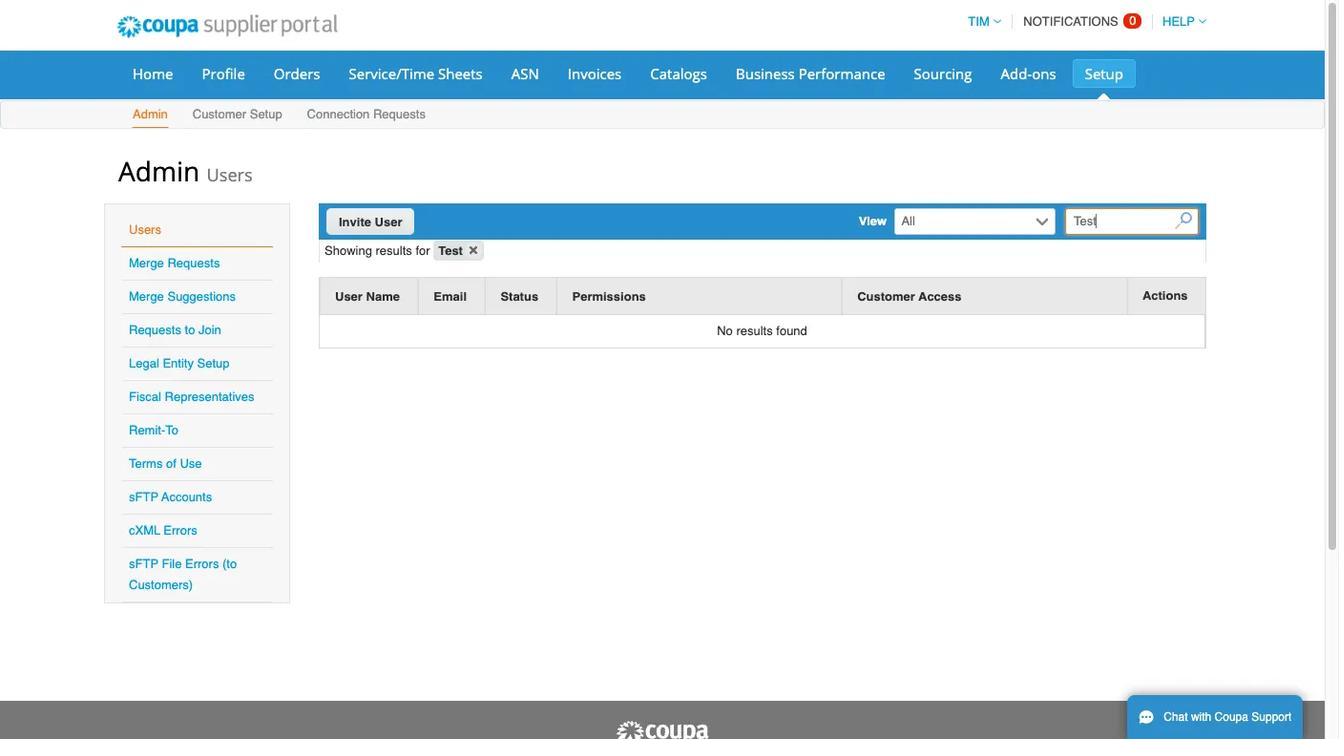 Task type: describe. For each thing, give the bounding box(es) containing it.
customers)
[[129, 578, 193, 592]]

profile
[[202, 64, 245, 83]]

help link
[[1154, 14, 1207, 29]]

sftp accounts
[[129, 490, 212, 504]]

chat with coupa support button
[[1128, 695, 1304, 739]]

cxml
[[129, 523, 160, 538]]

2 horizontal spatial setup
[[1085, 64, 1124, 83]]

results for showing
[[376, 243, 412, 258]]

merge requests
[[129, 256, 220, 270]]

navigation containing notifications 0
[[960, 3, 1207, 40]]

sftp for sftp accounts
[[129, 490, 158, 504]]

terms of use link
[[129, 456, 202, 471]]

permissions button
[[572, 286, 646, 306]]

connection
[[307, 107, 370, 121]]

representatives
[[165, 390, 254, 404]]

results for no
[[737, 323, 773, 338]]

orders
[[274, 64, 320, 83]]

tim link
[[960, 14, 1001, 29]]

join
[[199, 323, 221, 337]]

for
[[416, 243, 430, 258]]

requests to join
[[129, 323, 221, 337]]

customer for customer setup
[[193, 107, 246, 121]]

business performance link
[[724, 59, 898, 88]]

fiscal representatives
[[129, 390, 254, 404]]

email
[[434, 289, 467, 303]]

requests to join link
[[129, 323, 221, 337]]

connection requests
[[307, 107, 426, 121]]

test
[[438, 243, 463, 258]]

add-ons
[[1001, 64, 1057, 83]]

catalogs link
[[638, 59, 720, 88]]

chat with coupa support
[[1164, 710, 1292, 724]]

customer access button
[[858, 286, 962, 306]]

status button
[[501, 286, 539, 306]]

found
[[777, 323, 808, 338]]

support
[[1252, 710, 1292, 724]]

1 vertical spatial coupa supplier portal image
[[615, 720, 710, 739]]

terms
[[129, 456, 163, 471]]

help
[[1163, 14, 1195, 29]]

Search text field
[[1066, 208, 1199, 235]]

showing results for
[[325, 243, 434, 258]]

remit-to
[[129, 423, 179, 437]]

invite
[[339, 215, 371, 229]]

asn
[[512, 64, 539, 83]]

fiscal representatives link
[[129, 390, 254, 404]]

cxml errors
[[129, 523, 197, 538]]

0 vertical spatial errors
[[164, 523, 197, 538]]

(to
[[222, 557, 237, 571]]

2 vertical spatial requests
[[129, 323, 181, 337]]

sftp accounts link
[[129, 490, 212, 504]]

merge requests link
[[129, 256, 220, 270]]

merge for merge requests
[[129, 256, 164, 270]]

add-
[[1001, 64, 1032, 83]]

no results found alert
[[320, 315, 1206, 348]]

sftp for sftp file errors (to customers)
[[129, 557, 158, 571]]

service/time sheets
[[349, 64, 483, 83]]

entity
[[163, 356, 194, 370]]

legal entity setup link
[[129, 356, 230, 370]]

invite user link
[[327, 208, 415, 235]]

email button
[[434, 286, 467, 306]]

add-ons link
[[989, 59, 1069, 88]]

1 vertical spatial users
[[129, 222, 161, 237]]

remit-
[[129, 423, 165, 437]]

to
[[165, 423, 179, 437]]

View text field
[[897, 209, 1032, 234]]

accounts
[[161, 490, 212, 504]]

performance
[[799, 64, 886, 83]]

merge suggestions link
[[129, 289, 236, 304]]

errors inside sftp file errors (to customers)
[[185, 557, 219, 571]]

view
[[859, 214, 887, 228]]

tim
[[969, 14, 990, 29]]

invoices
[[568, 64, 622, 83]]

admin for admin
[[133, 107, 168, 121]]

merge suggestions
[[129, 289, 236, 304]]

service/time
[[349, 64, 435, 83]]

customer for customer access
[[858, 289, 916, 303]]

invite user
[[339, 215, 402, 229]]

coupa
[[1215, 710, 1249, 724]]

sftp file errors (to customers)
[[129, 557, 237, 592]]

home
[[133, 64, 173, 83]]

search image
[[1176, 212, 1193, 230]]

with
[[1192, 710, 1212, 724]]



Task type: locate. For each thing, give the bounding box(es) containing it.
admin for admin users
[[118, 153, 200, 189]]

profile link
[[190, 59, 258, 88]]

errors left (to
[[185, 557, 219, 571]]

results right no
[[737, 323, 773, 338]]

customer setup
[[193, 107, 282, 121]]

access
[[919, 289, 962, 303]]

requests left to
[[129, 323, 181, 337]]

coupa supplier portal image
[[104, 3, 350, 51], [615, 720, 710, 739]]

requests for merge requests
[[168, 256, 220, 270]]

1 vertical spatial sftp
[[129, 557, 158, 571]]

customer access
[[858, 289, 962, 303]]

users inside admin users
[[207, 163, 253, 186]]

showing
[[325, 243, 372, 258]]

admin
[[133, 107, 168, 121], [118, 153, 200, 189]]

clear filter image
[[465, 242, 482, 259]]

0 vertical spatial merge
[[129, 256, 164, 270]]

sourcing
[[914, 64, 973, 83]]

errors down accounts
[[164, 523, 197, 538]]

1 vertical spatial errors
[[185, 557, 219, 571]]

0 vertical spatial users
[[207, 163, 253, 186]]

legal entity setup
[[129, 356, 230, 370]]

0 horizontal spatial users
[[129, 222, 161, 237]]

0 vertical spatial requests
[[373, 107, 426, 121]]

0 vertical spatial customer
[[193, 107, 246, 121]]

user left name
[[335, 289, 363, 303]]

user name
[[335, 289, 400, 303]]

asn link
[[499, 59, 552, 88]]

admin down 'admin' link
[[118, 153, 200, 189]]

merge for merge suggestions
[[129, 289, 164, 304]]

users down customer setup link
[[207, 163, 253, 186]]

name
[[366, 289, 400, 303]]

admin down home
[[133, 107, 168, 121]]

user name button
[[335, 286, 400, 306]]

sourcing link
[[902, 59, 985, 88]]

0 horizontal spatial coupa supplier portal image
[[104, 3, 350, 51]]

2 sftp from the top
[[129, 557, 158, 571]]

1 merge from the top
[[129, 256, 164, 270]]

customer setup link
[[192, 103, 283, 128]]

1 vertical spatial admin
[[118, 153, 200, 189]]

0 horizontal spatial setup
[[197, 356, 230, 370]]

business
[[736, 64, 795, 83]]

invoices link
[[556, 59, 634, 88]]

1 vertical spatial merge
[[129, 289, 164, 304]]

1 horizontal spatial coupa supplier portal image
[[615, 720, 710, 739]]

setup down orders
[[250, 107, 282, 121]]

sftp file errors (to customers) link
[[129, 557, 237, 592]]

fiscal
[[129, 390, 161, 404]]

1 horizontal spatial customer
[[858, 289, 916, 303]]

customer left the access
[[858, 289, 916, 303]]

sheets
[[438, 64, 483, 83]]

1 vertical spatial customer
[[858, 289, 916, 303]]

sftp up customers)
[[129, 557, 158, 571]]

sftp
[[129, 490, 158, 504], [129, 557, 158, 571]]

requests up suggestions
[[168, 256, 220, 270]]

notifications 0
[[1024, 13, 1137, 29]]

2 merge from the top
[[129, 289, 164, 304]]

1 horizontal spatial results
[[737, 323, 773, 338]]

user up showing results for
[[375, 215, 402, 229]]

terms of use
[[129, 456, 202, 471]]

merge down merge requests
[[129, 289, 164, 304]]

0 vertical spatial setup
[[1085, 64, 1124, 83]]

1 horizontal spatial user
[[375, 215, 402, 229]]

merge
[[129, 256, 164, 270], [129, 289, 164, 304]]

no
[[717, 323, 733, 338]]

0 vertical spatial admin
[[133, 107, 168, 121]]

admin link
[[132, 103, 169, 128]]

sftp inside sftp file errors (to customers)
[[129, 557, 158, 571]]

notifications
[[1024, 14, 1119, 29]]

merge down users link at top left
[[129, 256, 164, 270]]

orders link
[[261, 59, 333, 88]]

of
[[166, 456, 176, 471]]

1 vertical spatial user
[[335, 289, 363, 303]]

cxml errors link
[[129, 523, 197, 538]]

1 vertical spatial setup
[[250, 107, 282, 121]]

navigation
[[960, 3, 1207, 40]]

service/time sheets link
[[337, 59, 495, 88]]

0 vertical spatial user
[[375, 215, 402, 229]]

user
[[375, 215, 402, 229], [335, 289, 363, 303]]

to
[[185, 323, 195, 337]]

chat
[[1164, 710, 1188, 724]]

2 vertical spatial setup
[[197, 356, 230, 370]]

0 horizontal spatial results
[[376, 243, 412, 258]]

suggestions
[[168, 289, 236, 304]]

setup down join
[[197, 356, 230, 370]]

0
[[1130, 13, 1137, 28]]

home link
[[120, 59, 186, 88]]

legal
[[129, 356, 159, 370]]

setup down notifications 0
[[1085, 64, 1124, 83]]

customer down profile
[[193, 107, 246, 121]]

0 horizontal spatial user
[[335, 289, 363, 303]]

setup
[[1085, 64, 1124, 83], [250, 107, 282, 121], [197, 356, 230, 370]]

business performance
[[736, 64, 886, 83]]

results inside alert
[[737, 323, 773, 338]]

admin users
[[118, 153, 253, 189]]

users link
[[129, 222, 161, 237]]

requests
[[373, 107, 426, 121], [168, 256, 220, 270], [129, 323, 181, 337]]

setup link
[[1073, 59, 1136, 88]]

0 vertical spatial results
[[376, 243, 412, 258]]

0 horizontal spatial customer
[[193, 107, 246, 121]]

sftp up cxml in the bottom left of the page
[[129, 490, 158, 504]]

customer inside button
[[858, 289, 916, 303]]

requests down service/time
[[373, 107, 426, 121]]

results
[[376, 243, 412, 258], [737, 323, 773, 338]]

use
[[180, 456, 202, 471]]

1 horizontal spatial users
[[207, 163, 253, 186]]

connection requests link
[[306, 103, 427, 128]]

1 vertical spatial results
[[737, 323, 773, 338]]

file
[[162, 557, 182, 571]]

users up merge requests link
[[129, 222, 161, 237]]

permissions
[[572, 289, 646, 303]]

1 sftp from the top
[[129, 490, 158, 504]]

customer
[[193, 107, 246, 121], [858, 289, 916, 303]]

status
[[501, 289, 539, 303]]

remit-to link
[[129, 423, 179, 437]]

user inside button
[[335, 289, 363, 303]]

ons
[[1032, 64, 1057, 83]]

results left for
[[376, 243, 412, 258]]

1 horizontal spatial setup
[[250, 107, 282, 121]]

0 vertical spatial sftp
[[129, 490, 158, 504]]

requests for connection requests
[[373, 107, 426, 121]]

1 vertical spatial requests
[[168, 256, 220, 270]]

catalogs
[[651, 64, 707, 83]]

0 vertical spatial coupa supplier portal image
[[104, 3, 350, 51]]

no results found
[[717, 323, 808, 338]]

errors
[[164, 523, 197, 538], [185, 557, 219, 571]]



Task type: vqa. For each thing, say whether or not it's contained in the screenshot.
Company Profile
no



